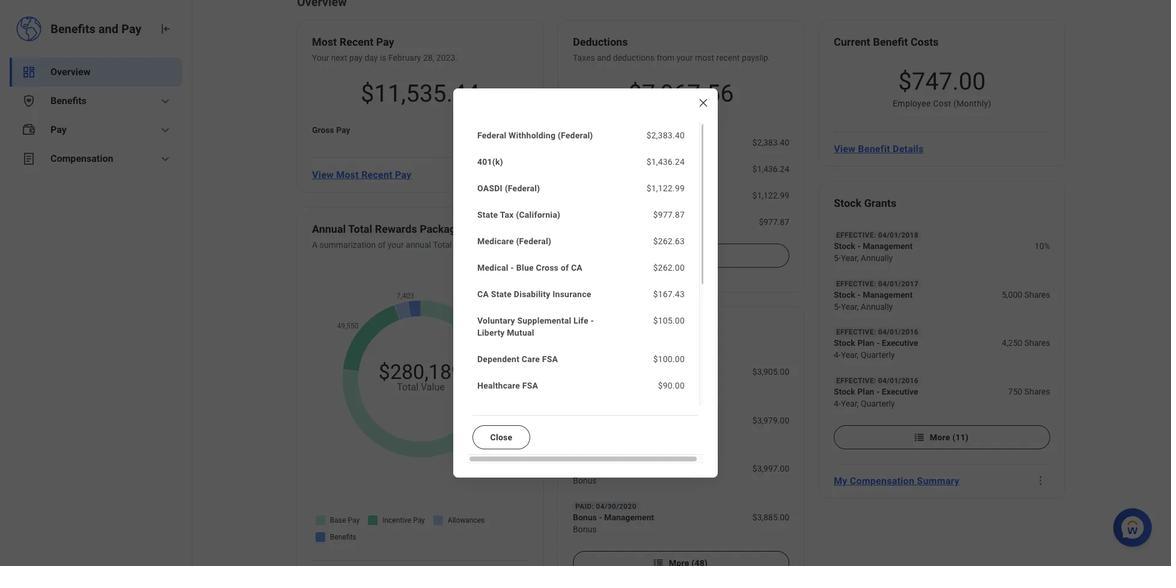 Task type: describe. For each thing, give the bounding box(es) containing it.
stock plan - executive 4-year, quarterly for 4,250 shares
[[834, 338, 919, 360]]

0 horizontal spatial ca
[[478, 290, 489, 299]]

list view image for grants
[[914, 432, 926, 444]]

5- for 5,000 shares
[[834, 302, 842, 311]]

view most recent pay
[[312, 169, 412, 180]]

401(k)
[[478, 157, 503, 167]]

dialog containing federal withholding (federal)
[[454, 89, 718, 478]]

annual
[[312, 223, 346, 235]]

one-
[[617, 322, 640, 335]]

my
[[834, 475, 848, 487]]

liberty
[[478, 328, 505, 338]]

blue
[[517, 263, 534, 273]]

deductions element
[[573, 35, 628, 52]]

paid: for $3,885.00
[[576, 503, 594, 511]]

time
[[640, 322, 665, 335]]

750
[[1009, 387, 1023, 397]]

of inside dialog
[[561, 263, 569, 273]]

your inside annual total rewards package a summarization of your annual total rewards package.
[[388, 240, 404, 250]]

4,250
[[1003, 338, 1023, 348]]

0 horizontal spatial $977.87
[[654, 210, 685, 220]]

1 horizontal spatial fsa
[[543, 355, 558, 364]]

costs
[[911, 35, 939, 48]]

management up "07/31/2020"
[[605, 416, 655, 425]]

1 horizontal spatial $1,122.99
[[753, 191, 790, 200]]

mutual
[[507, 328, 535, 338]]

annual total rewards package a summarization of your annual total rewards package.
[[312, 223, 523, 250]]

most inside button
[[336, 169, 359, 180]]

4 year, from the top
[[841, 399, 859, 409]]

4,250 shares
[[1003, 338, 1051, 348]]

1 horizontal spatial $977.87
[[759, 217, 790, 227]]

effective: for 750
[[837, 377, 877, 385]]

package
[[420, 223, 462, 235]]

stock for 4,250
[[834, 338, 856, 348]]

0 horizontal spatial (california)
[[516, 210, 561, 220]]

1 horizontal spatial state tax (california)
[[573, 217, 653, 227]]

$747.00 employee cost (monthly)
[[893, 67, 992, 108]]

bonus for bonus
[[573, 476, 597, 486]]

bonus for bonus & one-time payments
[[573, 322, 604, 335]]

most
[[695, 53, 715, 63]]

stock plan - executive 4-year, quarterly for 750 shares
[[834, 387, 919, 409]]

a
[[312, 240, 318, 250]]

quarterly for 4,250 shares
[[861, 350, 896, 360]]

shares for 750 shares
[[1025, 387, 1051, 397]]

february
[[389, 53, 421, 63]]

quarterly for 750 shares
[[861, 399, 896, 409]]

medical
[[478, 263, 509, 273]]

medicare (federal)
[[478, 237, 552, 246]]

benefit for current
[[874, 35, 909, 48]]

stock grants
[[834, 197, 897, 209]]

management for 5,000 shares
[[863, 290, 913, 299]]

$3,979.00
[[753, 416, 790, 425]]

management for $3,885.00
[[605, 513, 655, 522]]

healthcare
[[478, 381, 520, 391]]

list view image for &
[[653, 557, 665, 566]]

5,000
[[1003, 290, 1023, 299]]

$1,122.99 inside dialog
[[647, 184, 685, 193]]

$167.43
[[654, 290, 685, 299]]

0 horizontal spatial fsa
[[523, 381, 539, 391]]

2 stock from the top
[[834, 241, 856, 251]]

day
[[365, 53, 378, 63]]

healthcare fsa
[[478, 381, 539, 391]]

most recent pay your next pay day is february 28, 2023.
[[312, 35, 458, 63]]

annual
[[406, 240, 431, 250]]

$262.63
[[654, 237, 685, 246]]

payslip.
[[742, 53, 771, 63]]

my compensation summary button
[[830, 469, 965, 493]]

executive for 750 shares
[[882, 387, 919, 397]]

0 vertical spatial total
[[349, 223, 373, 235]]

effective: 04/01/2017
[[837, 280, 919, 288]]

recent
[[717, 53, 740, 63]]

cost
[[934, 99, 952, 108]]

1 year, from the top
[[841, 253, 859, 263]]

04/30/2020
[[596, 503, 637, 511]]

deductions
[[614, 53, 655, 63]]

$105.00
[[654, 316, 685, 326]]

and inside benefits and pay element
[[99, 22, 119, 36]]

deductions
[[573, 35, 628, 48]]

bonus - management element for $3,905.00
[[573, 366, 718, 378]]

dependent care fsa
[[478, 355, 558, 364]]

plan for 750 shares
[[858, 387, 875, 397]]

effective: for 4,250
[[837, 328, 877, 337]]

04/01/2018
[[879, 231, 919, 239]]

$747.00
[[899, 67, 986, 96]]

bonus & one-time payments element
[[573, 322, 716, 339]]

1 horizontal spatial rewards
[[454, 240, 487, 250]]

1 horizontal spatial (california)
[[611, 217, 653, 227]]

transformation import image
[[158, 22, 173, 36]]

0 horizontal spatial $2,383.40
[[647, 131, 685, 140]]

executive for 4,250 shares
[[882, 338, 919, 348]]

current
[[834, 35, 871, 48]]

bonus - management element for $3,997.00
[[573, 463, 718, 475]]

supplemental
[[518, 316, 572, 326]]

$90.00
[[659, 381, 685, 391]]

0 horizontal spatial $1,436.24
[[647, 157, 685, 167]]

bonus - management
[[573, 416, 655, 425]]

paid: 04/30/2020
[[576, 503, 637, 511]]

payments
[[668, 322, 716, 335]]

$3,885.00
[[753, 513, 790, 522]]

compensation
[[851, 475, 915, 487]]

bonus & one-time payments
[[573, 322, 716, 335]]

benefit for view
[[859, 143, 891, 154]]

pay inside most recent pay your next pay day is february 28, 2023.
[[376, 35, 395, 48]]

0 horizontal spatial rewards
[[375, 223, 417, 235]]

view most recent pay button
[[307, 162, 417, 187]]

stock - management 5-year, annually for 10%
[[834, 241, 913, 263]]

oasdi (federal)
[[478, 184, 540, 193]]

pay right gross
[[336, 125, 350, 135]]

more (14)
[[670, 251, 708, 261]]

insurance
[[553, 290, 592, 299]]

4- for 4,250
[[834, 350, 842, 360]]

&
[[607, 322, 614, 335]]

04/01/2016 for 4,250 shares
[[879, 328, 919, 337]]

your
[[312, 53, 329, 63]]

annually for 5,000 shares
[[861, 302, 894, 311]]

750 shares
[[1009, 387, 1051, 397]]

view benefit details
[[834, 143, 924, 154]]

voluntary
[[478, 316, 515, 326]]

federal withholding (federal) up 401(k)
[[478, 131, 594, 140]]

07/31/2020
[[596, 454, 637, 462]]

deductions taxes and deductions from your most recent payslip.
[[573, 35, 771, 63]]

summary
[[918, 475, 960, 487]]

$7,067.56
[[629, 79, 734, 108]]

my compensation summary
[[834, 475, 960, 487]]

overview link
[[10, 58, 182, 87]]

gross
[[312, 125, 334, 135]]

medical - blue cross of ca
[[478, 263, 583, 273]]

details
[[893, 143, 924, 154]]

oasdi (federal) element
[[573, 190, 718, 202]]



Task type: vqa. For each thing, say whether or not it's contained in the screenshot.


Task type: locate. For each thing, give the bounding box(es) containing it.
annually down effective: 04/01/2017
[[861, 302, 894, 311]]

04/01/2016 for 750 shares
[[879, 377, 919, 385]]

(california) down oasdi (federal) element
[[611, 217, 653, 227]]

and right the benefits
[[99, 22, 119, 36]]

1 horizontal spatial more
[[931, 433, 951, 442]]

28,
[[423, 53, 435, 63]]

(federal)
[[558, 131, 594, 140], [651, 138, 685, 147], [505, 184, 540, 193], [516, 237, 552, 246]]

1 horizontal spatial view
[[834, 143, 856, 154]]

1 shares from the top
[[1025, 290, 1051, 299]]

year,
[[841, 253, 859, 263], [841, 302, 859, 311], [841, 350, 859, 360], [841, 399, 859, 409]]

recent up the annual total rewards package element
[[362, 169, 393, 180]]

total down package
[[433, 240, 452, 250]]

and down the deductions element
[[597, 53, 611, 63]]

pay inside navigation pane region
[[121, 22, 142, 36]]

more inside more (14) button
[[670, 251, 690, 261]]

1 vertical spatial effective: 04/01/2016
[[837, 377, 919, 385]]

0 vertical spatial plan
[[858, 338, 875, 348]]

management down effective: 04/01/2017
[[863, 290, 913, 299]]

summarization
[[320, 240, 376, 250]]

1 annually from the top
[[861, 253, 894, 263]]

bonus - management bonus
[[573, 513, 655, 534]]

next
[[331, 53, 347, 63]]

2 bonus from the top
[[573, 416, 597, 425]]

a summarization of your annual total rewards package. element
[[312, 239, 523, 251]]

stock for 5,000
[[834, 290, 856, 299]]

401(k) element
[[573, 163, 718, 175]]

0 horizontal spatial and
[[99, 22, 119, 36]]

1 horizontal spatial total
[[433, 240, 452, 250]]

$3,905.00
[[753, 367, 790, 377]]

benefits and pay
[[51, 22, 142, 36]]

1 vertical spatial total
[[433, 240, 452, 250]]

(monthly)
[[954, 99, 992, 108]]

x image
[[698, 97, 710, 109]]

state tax (california) element
[[573, 216, 718, 228]]

0 vertical spatial most
[[312, 35, 337, 48]]

- inside voluntary supplemental life - liberty mutual
[[591, 316, 594, 326]]

state tax (california) down oasdi (federal) element
[[573, 217, 653, 227]]

2 shares from the top
[[1025, 338, 1051, 348]]

benefit left details
[[859, 143, 891, 154]]

0 vertical spatial executive
[[882, 338, 919, 348]]

1 vertical spatial 4-
[[834, 399, 842, 409]]

shares for 4,250 shares
[[1025, 338, 1051, 348]]

1 executive from the top
[[882, 338, 919, 348]]

shares right 750
[[1025, 387, 1051, 397]]

04/01/2016
[[879, 328, 919, 337], [879, 377, 919, 385]]

shares
[[1025, 290, 1051, 299], [1025, 338, 1051, 348], [1025, 387, 1051, 397]]

effective: 04/01/2016 for 750 shares
[[837, 377, 919, 385]]

5-
[[834, 253, 842, 263], [834, 302, 842, 311]]

your down the annual total rewards package element
[[388, 240, 404, 250]]

annual total rewards package element
[[312, 222, 462, 239]]

5 bonus from the top
[[573, 525, 597, 534]]

most down gross pay
[[336, 169, 359, 180]]

ca down medical
[[478, 290, 489, 299]]

0 vertical spatial benefit
[[874, 35, 909, 48]]

state tax (california) up 'medicare (federal)'
[[478, 210, 561, 220]]

0 vertical spatial 5-
[[834, 253, 842, 263]]

0 vertical spatial list view image
[[914, 432, 926, 444]]

1 4- from the top
[[834, 350, 842, 360]]

more (14) button
[[573, 244, 790, 268]]

rewards up the a summarization of your annual total rewards package. element
[[375, 223, 417, 235]]

total
[[349, 223, 373, 235], [433, 240, 452, 250]]

your next pay day is february 28, 2023. element
[[312, 52, 458, 64]]

0 vertical spatial 4-
[[834, 350, 842, 360]]

bonus for bonus - management bonus
[[573, 513, 597, 522]]

effective: for 5,000
[[837, 280, 877, 288]]

5- down effective: 04/01/2017
[[834, 302, 842, 311]]

(california) up 'medicare (federal)'
[[516, 210, 561, 220]]

1 stock - management 5-year, annually from the top
[[834, 241, 913, 263]]

withholding up the 401(k) element
[[604, 138, 649, 147]]

2 annually from the top
[[861, 302, 894, 311]]

1 horizontal spatial and
[[597, 53, 611, 63]]

0 vertical spatial stock plan - executive 4-year, quarterly
[[834, 338, 919, 360]]

1 paid: from the top
[[576, 454, 594, 462]]

recent inside button
[[362, 169, 393, 180]]

1 vertical spatial fsa
[[523, 381, 539, 391]]

0 vertical spatial paid:
[[576, 454, 594, 462]]

fsa right care
[[543, 355, 558, 364]]

view
[[834, 143, 856, 154], [312, 169, 334, 180]]

2 effective: from the top
[[837, 280, 877, 288]]

2 5- from the top
[[834, 302, 842, 311]]

2 stock plan - executive 4-year, quarterly from the top
[[834, 387, 919, 409]]

medicare
[[478, 237, 514, 246]]

0 horizontal spatial more
[[670, 251, 690, 261]]

0 vertical spatial your
[[677, 53, 693, 63]]

3 bonus from the top
[[573, 476, 597, 486]]

view up stock grants
[[834, 143, 856, 154]]

1 vertical spatial executive
[[882, 387, 919, 397]]

cross
[[536, 263, 559, 273]]

1 vertical spatial and
[[597, 53, 611, 63]]

1 vertical spatial stock - management 5-year, annually
[[834, 290, 913, 311]]

tax down oasdi (federal)
[[500, 210, 514, 220]]

oasdi
[[478, 184, 503, 193]]

2 vertical spatial shares
[[1025, 387, 1051, 397]]

benefit left 'costs'
[[874, 35, 909, 48]]

ca up insurance
[[571, 263, 583, 273]]

more for more (14)
[[670, 251, 690, 261]]

stock - management 5-year, annually for 5,000 shares
[[834, 290, 913, 311]]

0 vertical spatial annually
[[861, 253, 894, 263]]

1 vertical spatial most
[[336, 169, 359, 180]]

management down effective: 04/01/2018
[[863, 241, 913, 251]]

2 executive from the top
[[882, 387, 919, 397]]

3 stock from the top
[[834, 290, 856, 299]]

2 paid: from the top
[[576, 503, 594, 511]]

$1,436.24
[[647, 157, 685, 167], [753, 164, 790, 174]]

$2,383.40
[[647, 131, 685, 140], [753, 138, 790, 147]]

bonus - management element
[[573, 366, 718, 378], [573, 463, 718, 475]]

view for $11,535.44
[[312, 169, 334, 180]]

more left (11)
[[931, 433, 951, 442]]

2 4- from the top
[[834, 399, 842, 409]]

most recent pay element
[[312, 35, 395, 52]]

1 04/01/2016 from the top
[[879, 328, 919, 337]]

dashboard image
[[22, 65, 36, 79]]

0 horizontal spatial $1,122.99
[[647, 184, 685, 193]]

recent up pay
[[340, 35, 374, 48]]

1 vertical spatial of
[[561, 263, 569, 273]]

1 horizontal spatial $1,436.24
[[753, 164, 790, 174]]

0 vertical spatial 04/01/2016
[[879, 328, 919, 337]]

quarterly
[[861, 350, 896, 360], [861, 399, 896, 409]]

$100.00
[[654, 355, 685, 364]]

most up your
[[312, 35, 337, 48]]

1 horizontal spatial tax
[[595, 217, 608, 227]]

0 horizontal spatial tax
[[500, 210, 514, 220]]

0 vertical spatial bonus - management element
[[573, 366, 718, 378]]

more for more (11)
[[931, 433, 951, 442]]

stock grants element
[[834, 196, 897, 213]]

disability
[[514, 290, 551, 299]]

current benefit costs element
[[834, 35, 939, 52]]

stock - management 5-year, annually down effective: 04/01/2017
[[834, 290, 913, 311]]

your inside deductions taxes and deductions from your most recent payslip.
[[677, 53, 693, 63]]

1 vertical spatial bonus - management element
[[573, 463, 718, 475]]

1 vertical spatial view
[[312, 169, 334, 180]]

0 horizontal spatial of
[[378, 240, 386, 250]]

shares right 5,000 in the bottom right of the page
[[1025, 290, 1051, 299]]

1 vertical spatial paid:
[[576, 503, 594, 511]]

shares right 4,250 at the right bottom
[[1025, 338, 1051, 348]]

$1,122.99
[[647, 184, 685, 193], [753, 191, 790, 200]]

2 plan from the top
[[858, 387, 875, 397]]

1 vertical spatial benefit
[[859, 143, 891, 154]]

effective: 04/01/2016 for 4,250 shares
[[837, 328, 919, 337]]

list view image down bonus - management bonus on the bottom of page
[[653, 557, 665, 566]]

management inside bonus - management bonus
[[605, 513, 655, 522]]

of right the cross
[[561, 263, 569, 273]]

2 stock - management 5-year, annually from the top
[[834, 290, 913, 311]]

0 vertical spatial of
[[378, 240, 386, 250]]

recent inside most recent pay your next pay day is february 28, 2023.
[[340, 35, 374, 48]]

pay
[[350, 53, 363, 63]]

10%
[[1035, 241, 1051, 251]]

benefits
[[51, 22, 96, 36]]

more up $262.00 at the top right
[[670, 251, 690, 261]]

management for 10%
[[863, 241, 913, 251]]

2 04/01/2016 from the top
[[879, 377, 919, 385]]

effective:
[[837, 231, 877, 239], [837, 280, 877, 288], [837, 328, 877, 337], [837, 377, 877, 385]]

list view image inside more (11) button
[[914, 432, 926, 444]]

0 vertical spatial effective: 04/01/2016
[[837, 328, 919, 337]]

of down the annual total rewards package element
[[378, 240, 386, 250]]

pay up the "your next pay day is february 28, 2023." element
[[376, 35, 395, 48]]

1 effective: 04/01/2016 from the top
[[837, 328, 919, 337]]

2 quarterly from the top
[[861, 399, 896, 409]]

more inside more (11) button
[[931, 433, 951, 442]]

tax down oasdi (federal) element
[[595, 217, 608, 227]]

stock - management 5-year, annually
[[834, 241, 913, 263], [834, 290, 913, 311]]

1 vertical spatial list view image
[[653, 557, 665, 566]]

1 5- from the top
[[834, 253, 842, 263]]

plan for 4,250 shares
[[858, 338, 875, 348]]

pay up the annual total rewards package element
[[395, 169, 412, 180]]

your
[[677, 53, 693, 63], [388, 240, 404, 250]]

bonus
[[573, 322, 604, 335], [573, 416, 597, 425], [573, 476, 597, 486], [573, 513, 597, 522], [573, 525, 597, 534]]

1 horizontal spatial list view image
[[914, 432, 926, 444]]

1 horizontal spatial $2,383.40
[[753, 138, 790, 147]]

pay left transformation import icon
[[121, 22, 142, 36]]

2 year, from the top
[[841, 302, 859, 311]]

$262.00
[[654, 263, 685, 273]]

04/01/2017
[[879, 280, 919, 288]]

stock - management 5-year, annually down effective: 04/01/2018
[[834, 241, 913, 263]]

0 horizontal spatial your
[[388, 240, 404, 250]]

1 vertical spatial ca
[[478, 290, 489, 299]]

1 vertical spatial plan
[[858, 387, 875, 397]]

annually
[[861, 253, 894, 263], [861, 302, 894, 311]]

view inside view benefit details button
[[834, 143, 856, 154]]

management
[[863, 241, 913, 251], [863, 290, 913, 299], [605, 416, 655, 425], [605, 513, 655, 522]]

3 year, from the top
[[841, 350, 859, 360]]

view benefit details button
[[830, 137, 929, 161]]

4 bonus from the top
[[573, 513, 597, 522]]

0 horizontal spatial federal
[[478, 131, 507, 140]]

current benefit costs
[[834, 35, 939, 48]]

employee
[[893, 99, 932, 108]]

paid: for $3,997.00
[[576, 454, 594, 462]]

grants
[[865, 197, 897, 209]]

benefit
[[874, 35, 909, 48], [859, 143, 891, 154]]

dependent
[[478, 355, 520, 364]]

1 vertical spatial 04/01/2016
[[879, 377, 919, 385]]

voluntary supplemental life - liberty mutual
[[478, 316, 594, 338]]

0 vertical spatial stock - management 5-year, annually
[[834, 241, 913, 263]]

withholding up oasdi (federal)
[[509, 131, 556, 140]]

(11)
[[953, 433, 969, 442]]

1 vertical spatial more
[[931, 433, 951, 442]]

most inside most recent pay your next pay day is february 28, 2023.
[[312, 35, 337, 48]]

0 horizontal spatial state tax (california)
[[478, 210, 561, 220]]

1 bonus - management element from the top
[[573, 366, 718, 378]]

and inside deductions taxes and deductions from your most recent payslip.
[[597, 53, 611, 63]]

effective: 04/01/2018
[[837, 231, 919, 239]]

more
[[670, 251, 690, 261], [931, 433, 951, 442]]

0 horizontal spatial view
[[312, 169, 334, 180]]

bonus - management element down "07/31/2020"
[[573, 463, 718, 475]]

of inside annual total rewards package a summarization of your annual total rewards package.
[[378, 240, 386, 250]]

0 vertical spatial ca
[[571, 263, 583, 273]]

taxes and deductions from your most recent payslip. element
[[573, 52, 771, 64]]

view inside view most recent pay button
[[312, 169, 334, 180]]

1 stock from the top
[[834, 197, 862, 209]]

close
[[491, 432, 513, 442]]

paid: left 04/30/2020
[[576, 503, 594, 511]]

care
[[522, 355, 540, 364]]

benefits and pay element
[[51, 20, 149, 37]]

1 vertical spatial 5-
[[834, 302, 842, 311]]

1 horizontal spatial withholding
[[604, 138, 649, 147]]

from
[[657, 53, 675, 63]]

is
[[380, 53, 387, 63]]

life
[[574, 316, 589, 326]]

4 effective: from the top
[[837, 377, 877, 385]]

tax
[[500, 210, 514, 220], [595, 217, 608, 227]]

0 horizontal spatial list view image
[[653, 557, 665, 566]]

pay inside button
[[395, 169, 412, 180]]

view for $747.00
[[834, 143, 856, 154]]

fsa down care
[[523, 381, 539, 391]]

0 vertical spatial recent
[[340, 35, 374, 48]]

0 horizontal spatial total
[[349, 223, 373, 235]]

1 vertical spatial recent
[[362, 169, 393, 180]]

gross pay
[[312, 125, 350, 135]]

more (11) button
[[834, 426, 1051, 450]]

view down gross
[[312, 169, 334, 180]]

0 vertical spatial shares
[[1025, 290, 1051, 299]]

1 plan from the top
[[858, 338, 875, 348]]

list view image left the "more (11)"
[[914, 432, 926, 444]]

and
[[99, 22, 119, 36], [597, 53, 611, 63]]

list view image
[[914, 432, 926, 444], [653, 557, 665, 566]]

1 horizontal spatial of
[[561, 263, 569, 273]]

paid: 07/31/2020
[[576, 454, 637, 462]]

1 vertical spatial your
[[388, 240, 404, 250]]

benefit inside button
[[859, 143, 891, 154]]

1 effective: from the top
[[837, 231, 877, 239]]

4 stock from the top
[[834, 338, 856, 348]]

stock plan - executive 4-year, quarterly
[[834, 338, 919, 360], [834, 387, 919, 409]]

1 vertical spatial shares
[[1025, 338, 1051, 348]]

1 vertical spatial annually
[[861, 302, 894, 311]]

5 stock from the top
[[834, 387, 856, 397]]

4- for 750
[[834, 399, 842, 409]]

$11,535.44
[[361, 79, 480, 108]]

taxes
[[573, 53, 595, 63]]

overview
[[51, 66, 90, 78]]

close button
[[473, 425, 531, 449]]

1 horizontal spatial ca
[[571, 263, 583, 273]]

management down 04/30/2020
[[605, 513, 655, 522]]

$977.87
[[654, 210, 685, 220], [759, 217, 790, 227]]

1 vertical spatial stock plan - executive 4-year, quarterly
[[834, 387, 919, 409]]

3 effective: from the top
[[837, 328, 877, 337]]

shares for 5,000 shares
[[1025, 290, 1051, 299]]

- inside bonus - management bonus
[[599, 513, 603, 522]]

2 bonus - management element from the top
[[573, 463, 718, 475]]

stock
[[834, 197, 862, 209], [834, 241, 856, 251], [834, 290, 856, 299], [834, 338, 856, 348], [834, 387, 856, 397]]

0 vertical spatial view
[[834, 143, 856, 154]]

your right from
[[677, 53, 693, 63]]

2023.
[[437, 53, 458, 63]]

stock for 750
[[834, 387, 856, 397]]

bonus for bonus - management
[[573, 416, 597, 425]]

annually down effective: 04/01/2018
[[861, 253, 894, 263]]

dialog
[[454, 89, 718, 478]]

paid: left "07/31/2020"
[[576, 454, 594, 462]]

1 vertical spatial quarterly
[[861, 399, 896, 409]]

0 vertical spatial rewards
[[375, 223, 417, 235]]

5- down effective: 04/01/2018
[[834, 253, 842, 263]]

state tax (california)
[[478, 210, 561, 220], [573, 217, 653, 227]]

1 stock plan - executive 4-year, quarterly from the top
[[834, 338, 919, 360]]

1 bonus from the top
[[573, 322, 604, 335]]

ca state disability insurance
[[478, 290, 592, 299]]

0 vertical spatial and
[[99, 22, 119, 36]]

5- for 10%
[[834, 253, 842, 263]]

0 vertical spatial fsa
[[543, 355, 558, 364]]

4-
[[834, 350, 842, 360], [834, 399, 842, 409]]

navigation pane region
[[0, 0, 193, 566]]

1 vertical spatial rewards
[[454, 240, 487, 250]]

state
[[478, 210, 498, 220], [573, 217, 593, 227], [491, 290, 512, 299]]

bonus - management element down $100.00 on the right of the page
[[573, 366, 718, 378]]

1 horizontal spatial your
[[677, 53, 693, 63]]

more (11)
[[931, 433, 969, 442]]

0 vertical spatial more
[[670, 251, 690, 261]]

3 shares from the top
[[1025, 387, 1051, 397]]

0 horizontal spatial withholding
[[509, 131, 556, 140]]

2 effective: 04/01/2016 from the top
[[837, 377, 919, 385]]

most
[[312, 35, 337, 48], [336, 169, 359, 180]]

federal withholding (federal) up the 401(k) element
[[573, 138, 685, 147]]

package.
[[489, 240, 523, 250]]

1 quarterly from the top
[[861, 350, 896, 360]]

1 horizontal spatial federal
[[573, 138, 601, 147]]

rewards up medical
[[454, 240, 487, 250]]

annually for 10%
[[861, 253, 894, 263]]

0 vertical spatial quarterly
[[861, 350, 896, 360]]

total up summarization
[[349, 223, 373, 235]]



